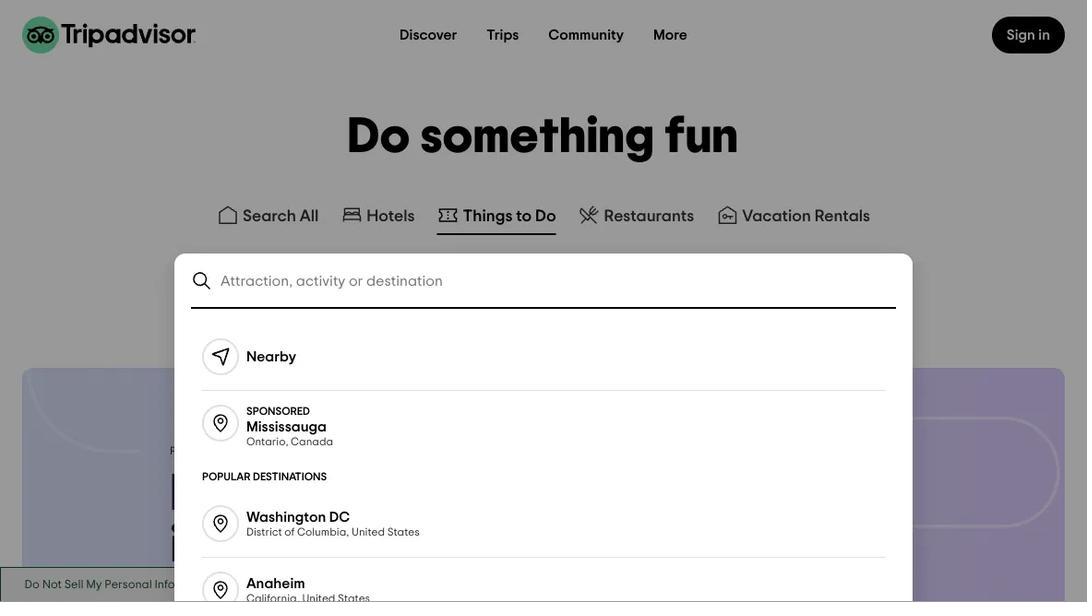 Task type: locate. For each thing, give the bounding box(es) containing it.
1 horizontal spatial in
[[1039, 28, 1051, 42]]

in
[[1039, 28, 1051, 42], [170, 520, 211, 572]]

1 horizontal spatial do
[[536, 208, 556, 224]]

washington dc district of columbia, united states
[[247, 511, 420, 539]]

sign
[[1007, 28, 1036, 42]]

community button
[[534, 17, 639, 54]]

build a trip in minutes
[[170, 469, 418, 572]]

search
[[243, 208, 296, 224]]

destinations
[[253, 472, 327, 483]]

do right to on the top left of the page
[[536, 208, 556, 224]]

united
[[352, 528, 385, 539]]

things to do link
[[437, 204, 556, 226]]

restaurants button
[[575, 200, 698, 236]]

community
[[549, 28, 624, 42]]

popular
[[202, 472, 251, 483]]

things to do
[[463, 208, 556, 224]]

restaurants link
[[579, 204, 695, 226]]

trips
[[487, 28, 519, 42]]

more
[[654, 28, 688, 42]]

popular destinations list box
[[180, 309, 908, 603]]

anaheim
[[247, 577, 305, 592]]

minutes
[[221, 520, 400, 572]]

trips button
[[472, 17, 534, 54]]

nearby
[[247, 350, 296, 365]]

do
[[348, 112, 411, 162], [536, 208, 556, 224]]

search all
[[243, 208, 319, 224]]

things
[[463, 208, 513, 224]]

hotels button
[[337, 200, 419, 236]]

1 vertical spatial do
[[536, 208, 556, 224]]

do up "hotels" link on the left of the page
[[348, 112, 411, 162]]

popular destinations
[[202, 472, 327, 483]]

search all button
[[213, 200, 323, 236]]

to
[[516, 208, 532, 224]]

fun
[[666, 112, 739, 162]]

powered by ai
[[170, 446, 242, 457]]

None search field
[[176, 256, 911, 308]]

do inside button
[[536, 208, 556, 224]]

hotels link
[[341, 204, 415, 226]]

rentals
[[815, 208, 871, 224]]

0 horizontal spatial do
[[348, 112, 411, 162]]

in right sign
[[1039, 28, 1051, 42]]

0 horizontal spatial in
[[170, 520, 211, 572]]

ai
[[232, 446, 242, 457]]

restaurants
[[604, 208, 695, 224]]

washington
[[247, 511, 326, 525]]

1 vertical spatial in
[[170, 520, 211, 572]]

hotels
[[367, 208, 415, 224]]

tab list
[[0, 197, 1088, 239]]

of
[[285, 528, 295, 539]]

in left district
[[170, 520, 211, 572]]

ontario,
[[247, 437, 289, 448]]



Task type: describe. For each thing, give the bounding box(es) containing it.
vacation rentals button
[[713, 200, 874, 236]]

beta
[[257, 447, 281, 458]]

a
[[294, 469, 325, 520]]

vacation rentals link
[[717, 204, 871, 226]]

0 vertical spatial in
[[1039, 28, 1051, 42]]

Search search field
[[221, 273, 897, 290]]

mississauga
[[247, 420, 327, 434]]

things to do button
[[434, 200, 560, 236]]

sponsored mississauga ontario, canada
[[247, 406, 333, 448]]

vacation
[[743, 208, 811, 224]]

in inside "build a trip in minutes"
[[170, 520, 211, 572]]

sign in
[[1007, 28, 1051, 42]]

0 vertical spatial do
[[348, 112, 411, 162]]

discover
[[400, 28, 457, 42]]

all
[[300, 208, 319, 224]]

vacation rentals
[[743, 208, 871, 224]]

do something fun
[[348, 112, 739, 162]]

columbia,
[[297, 528, 349, 539]]

sponsored
[[247, 406, 310, 417]]

trip
[[336, 469, 418, 520]]

canada
[[291, 437, 333, 448]]

district
[[247, 528, 282, 539]]

more button
[[639, 17, 703, 54]]

tab list containing search all
[[0, 197, 1088, 239]]

states
[[388, 528, 420, 539]]

search image
[[191, 271, 213, 293]]

something
[[421, 112, 655, 162]]

nearby link
[[180, 324, 908, 391]]

sign in link
[[992, 17, 1066, 54]]

discover button
[[385, 17, 472, 54]]

tripadvisor image
[[22, 17, 196, 54]]

anaheim link
[[180, 558, 908, 603]]

powered
[[170, 446, 214, 457]]

by
[[217, 446, 229, 457]]

build
[[170, 469, 283, 520]]

dc
[[329, 511, 350, 525]]



Task type: vqa. For each thing, say whether or not it's contained in the screenshot.
the leftmost the Gatlinburg link
no



